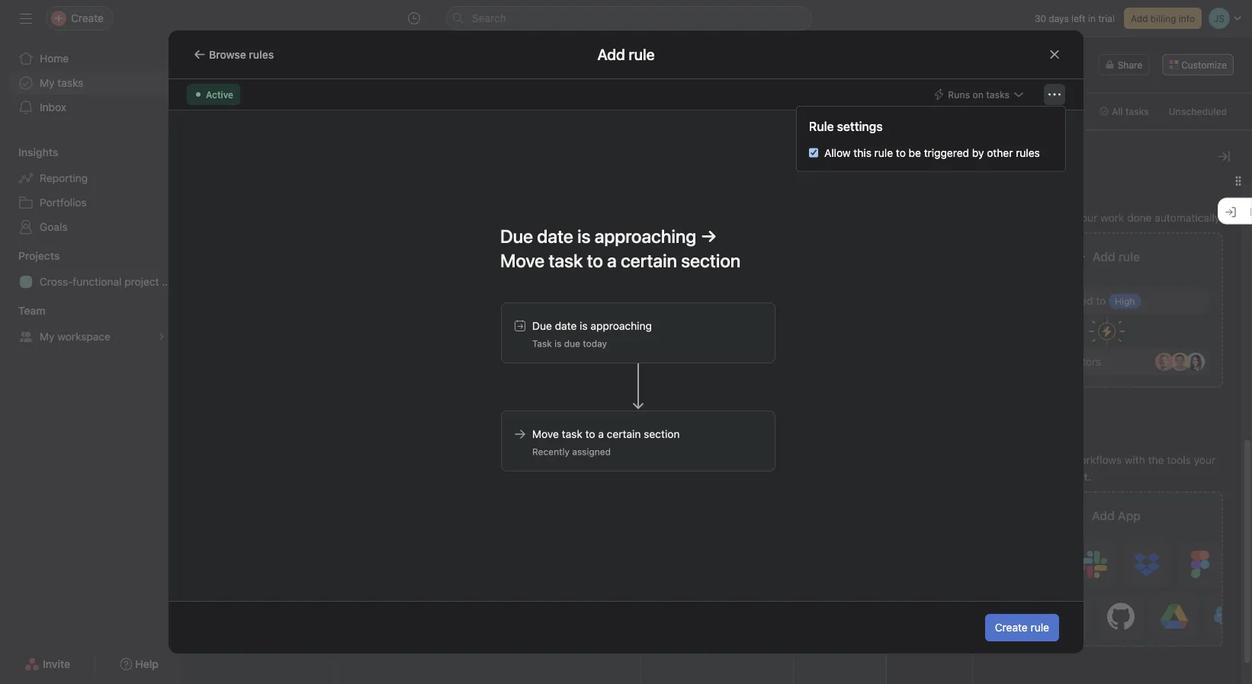 Task type: vqa. For each thing, say whether or not it's contained in the screenshot.
IS to the top
yes



Task type: locate. For each thing, give the bounding box(es) containing it.
plan
[[162, 276, 183, 288]]

date
[[555, 320, 577, 333]]

add a rule to get your work done automatically.
[[992, 212, 1223, 225]]

customize down info
[[1182, 59, 1227, 70]]

1 my from the top
[[40, 77, 55, 89]]

tooltip
[[913, 9, 1045, 81]]

tasks inside dropdown button
[[986, 89, 1010, 100]]

previous week image
[[364, 105, 376, 117]]

move task to a certain section
[[532, 428, 680, 441]]

today
[[321, 106, 347, 117]]

1 vertical spatial your
[[1194, 455, 1216, 467]]

work
[[1101, 212, 1124, 225]]

30 days left in trial
[[1035, 13, 1115, 24]]

updated
[[1053, 295, 1093, 308]]

0 vertical spatial the
[[1148, 455, 1164, 467]]

tasks down home
[[57, 77, 83, 89]]

tasks right the on
[[986, 89, 1010, 100]]

Allow this rule to be triggered by other rules checkbox
[[809, 148, 818, 157]]

insights
[[18, 146, 58, 159]]

billing
[[1151, 13, 1176, 24]]

rules
[[1016, 146, 1040, 159]]

a
[[1014, 212, 1020, 225], [598, 428, 604, 441]]

board
[[287, 72, 317, 85]]

your inside the build integrated workflows with the tools your team uses the most.
[[1194, 455, 1216, 467]]

share button
[[1099, 54, 1150, 76]]

0 horizontal spatial tasks
[[57, 77, 83, 89]]

your right get at the right top of the page
[[1076, 212, 1098, 225]]

my inside teams element
[[40, 331, 55, 343]]

add billing info button
[[1124, 8, 1202, 29]]

1 vertical spatial the
[[1045, 471, 1061, 484]]

add inside add app button
[[1092, 509, 1115, 524]]

your
[[1076, 212, 1098, 225], [1194, 455, 1216, 467]]

0 horizontal spatial add task
[[220, 106, 258, 117]]

2 horizontal spatial add task
[[701, 249, 746, 262]]

1 horizontal spatial add task
[[548, 249, 593, 262]]

trial
[[1099, 13, 1115, 24]]

runs on tasks
[[948, 89, 1010, 100]]

approaching
[[591, 320, 652, 333]]

tasks
[[57, 77, 83, 89], [986, 89, 1010, 100]]

collaborators
[[1037, 356, 1102, 369]]

0 vertical spatial customize
[[1182, 59, 1227, 70]]

1 horizontal spatial tasks
[[986, 89, 1010, 100]]

1 vertical spatial customize
[[992, 148, 1065, 166]]

today button
[[314, 101, 353, 122]]

0 vertical spatial your
[[1076, 212, 1098, 225]]

1 horizontal spatial customize
[[1182, 59, 1227, 70]]

due
[[564, 339, 580, 349]]

insights button
[[0, 145, 58, 160]]

next week image
[[389, 105, 401, 117]]

0 vertical spatial is
[[580, 320, 588, 333]]

my
[[40, 77, 55, 89], [40, 331, 55, 343]]

rule
[[875, 146, 893, 159], [1023, 212, 1041, 225], [1119, 250, 1140, 265], [1031, 622, 1049, 635]]

build
[[992, 455, 1016, 467]]

rule right create
[[1031, 622, 1049, 635]]

to
[[896, 146, 906, 159], [1044, 212, 1054, 225], [1096, 295, 1106, 308], [585, 428, 595, 441]]

my inside global element
[[40, 77, 55, 89]]

list link
[[250, 72, 268, 92]]

customize right by
[[992, 148, 1065, 166]]

Add a name for this rule text field
[[490, 219, 776, 278]]

a left get at the right top of the page
[[1014, 212, 1020, 225]]

by
[[972, 146, 984, 159]]

rule right this
[[875, 146, 893, 159]]

browse rules
[[209, 48, 274, 61]]

my tasks
[[250, 47, 311, 64]]

the right with
[[1148, 455, 1164, 467]]

down arrow image
[[633, 364, 644, 410]]

a up assigned
[[598, 428, 604, 441]]

1 horizontal spatial your
[[1194, 455, 1216, 467]]

1 vertical spatial is
[[555, 339, 562, 349]]

0 horizontal spatial add task button
[[201, 101, 265, 122]]

team button
[[0, 304, 45, 319]]

add rule
[[597, 45, 655, 63]]

add inside add billing info button
[[1131, 13, 1148, 24]]

build integrated workflows with the tools your team uses the most.
[[992, 455, 1216, 484]]

js button
[[201, 47, 238, 83]]

thu
[[806, 138, 826, 149]]

is right date
[[580, 320, 588, 333]]

2023
[[470, 102, 506, 120]]

home
[[40, 52, 69, 65]]

0 horizontal spatial your
[[1076, 212, 1098, 225]]

projects button
[[0, 249, 60, 264]]

due
[[532, 320, 552, 333]]

project
[[125, 276, 159, 288]]

my down 'team' at top left
[[40, 331, 55, 343]]

0 vertical spatial my
[[40, 77, 55, 89]]

assigned
[[572, 447, 611, 458]]

fri 20
[[959, 138, 983, 174]]

1 vertical spatial my
[[40, 331, 55, 343]]

browse rules button
[[187, 44, 281, 65]]

add task for the middle "add task" button
[[548, 249, 593, 262]]

your right tools
[[1194, 455, 1216, 467]]

list
[[250, 72, 268, 85]]

runs
[[948, 89, 970, 100]]

0 vertical spatial a
[[1014, 212, 1020, 225]]

2 my from the top
[[40, 331, 55, 343]]

customize
[[1182, 59, 1227, 70], [992, 148, 1065, 166]]

add
[[1131, 13, 1148, 24], [220, 106, 238, 117], [992, 212, 1011, 225], [548, 249, 569, 262], [701, 249, 721, 262], [1093, 250, 1116, 265], [1014, 356, 1034, 369], [1092, 509, 1115, 524]]

task
[[240, 106, 258, 117], [571, 249, 593, 262], [724, 249, 746, 262], [562, 428, 583, 441]]

is left due on the left
[[555, 339, 562, 349]]

due date is approaching
[[532, 320, 652, 333]]

thu 19
[[806, 138, 826, 174]]

active
[[206, 89, 233, 100]]

files
[[399, 72, 422, 85]]

1 vertical spatial a
[[598, 428, 604, 441]]

add collaborators
[[1014, 356, 1102, 369]]

allow this rule to be triggered by other rules
[[824, 146, 1040, 159]]

add task
[[220, 106, 258, 117], [548, 249, 593, 262], [701, 249, 746, 262]]

1 horizontal spatial the
[[1148, 455, 1164, 467]]

triggered
[[924, 146, 969, 159]]

add task button
[[201, 101, 265, 122], [495, 242, 634, 269], [647, 242, 787, 269]]

my for my tasks
[[40, 77, 55, 89]]

tools
[[1167, 455, 1191, 467]]

0 horizontal spatial is
[[555, 339, 562, 349]]

my tasks
[[40, 77, 83, 89]]

board link
[[287, 72, 317, 92]]

my up inbox on the left top of the page
[[40, 77, 55, 89]]

the down the integrated on the bottom of page
[[1045, 471, 1061, 484]]

invite
[[43, 659, 70, 671]]

is
[[580, 320, 588, 333], [555, 339, 562, 349]]

projects
[[18, 250, 60, 262]]

global element
[[0, 37, 183, 129]]

1 horizontal spatial is
[[580, 320, 588, 333]]

invite button
[[15, 651, 80, 679]]

rule settings
[[809, 119, 883, 134]]



Task type: describe. For each thing, give the bounding box(es) containing it.
to left get at the right top of the page
[[1044, 212, 1054, 225]]

to left be at right top
[[896, 146, 906, 159]]

projects element
[[0, 243, 183, 297]]

cross-functional project plan link
[[9, 270, 183, 294]]

my workspace
[[40, 331, 111, 343]]

hide sidebar image
[[20, 12, 32, 24]]

active button
[[187, 84, 240, 105]]

files link
[[399, 72, 422, 92]]

fri
[[959, 138, 974, 149]]

goals link
[[9, 215, 174, 239]]

automatically.
[[1155, 212, 1223, 225]]

to left high
[[1096, 295, 1106, 308]]

2 horizontal spatial add task button
[[647, 242, 787, 269]]

cross-
[[40, 276, 73, 288]]

done
[[1127, 212, 1152, 225]]

19
[[806, 156, 822, 174]]

add task for leftmost "add task" button
[[220, 106, 258, 117]]

my workspace link
[[9, 325, 174, 349]]

customize inside customize dropdown button
[[1182, 59, 1227, 70]]

to up assigned
[[585, 428, 595, 441]]

close this dialog image
[[1049, 48, 1061, 61]]

calendar link
[[335, 72, 380, 92]]

section
[[644, 428, 680, 441]]

left
[[1072, 13, 1086, 24]]

get
[[1057, 212, 1073, 225]]

this
[[854, 146, 872, 159]]

functional
[[73, 276, 122, 288]]

my tasks link
[[9, 71, 174, 95]]

updated to high
[[1050, 295, 1135, 308]]

teams element
[[0, 297, 183, 352]]

tasks inside global element
[[57, 77, 83, 89]]

add app button
[[985, 492, 1229, 648]]

october
[[411, 102, 466, 120]]

info
[[1179, 13, 1195, 24]]

search list box
[[446, 6, 812, 31]]

cross-functional project plan
[[40, 276, 183, 288]]

add task for rightmost "add task" button
[[701, 249, 746, 262]]

my for my workspace
[[40, 331, 55, 343]]

goals
[[40, 221, 68, 233]]

js
[[213, 58, 227, 72]]

share
[[1118, 59, 1143, 70]]

task is due today
[[532, 339, 607, 349]]

team
[[992, 471, 1016, 484]]

0 horizontal spatial the
[[1045, 471, 1061, 484]]

20
[[965, 156, 983, 174]]

october 2023
[[411, 102, 506, 120]]

rule inside create rule button
[[1031, 622, 1049, 635]]

integrated
[[1019, 455, 1070, 467]]

recently
[[532, 447, 570, 458]]

inbox
[[40, 101, 66, 114]]

0 horizontal spatial a
[[598, 428, 604, 441]]

high
[[1115, 297, 1135, 307]]

uses
[[1019, 471, 1042, 484]]

task for rightmost "add task" button
[[724, 249, 746, 262]]

reporting
[[40, 172, 88, 185]]

rule left get at the right top of the page
[[1023, 212, 1041, 225]]

add rule
[[1093, 250, 1140, 265]]

runs on tasks button
[[926, 84, 1032, 105]]

days
[[1049, 13, 1069, 24]]

team
[[18, 305, 45, 317]]

close details image
[[1218, 151, 1230, 163]]

1 horizontal spatial a
[[1014, 212, 1020, 225]]

create rule
[[995, 622, 1049, 635]]

in
[[1088, 13, 1096, 24]]

create rule button
[[985, 615, 1059, 642]]

app
[[1118, 509, 1141, 524]]

certain
[[607, 428, 641, 441]]

1 horizontal spatial add task button
[[495, 242, 634, 269]]

task for leftmost "add task" button
[[240, 106, 258, 117]]

other
[[987, 146, 1013, 159]]

workflows
[[1072, 455, 1122, 467]]

be
[[909, 146, 921, 159]]

portfolios link
[[9, 191, 174, 215]]

0 horizontal spatial customize
[[992, 148, 1065, 166]]

task for the middle "add task" button
[[571, 249, 593, 262]]

reporting link
[[9, 166, 174, 191]]

add billing info
[[1131, 13, 1195, 24]]

with
[[1125, 455, 1145, 467]]

customize button
[[1163, 54, 1234, 76]]

on
[[973, 89, 984, 100]]

insights element
[[0, 139, 183, 243]]

portfolios
[[40, 196, 87, 209]]

rule down done
[[1119, 250, 1140, 265]]

most.
[[1064, 471, 1091, 484]]

add app
[[1092, 509, 1141, 524]]

search button
[[446, 6, 812, 31]]

create
[[995, 622, 1028, 635]]

task
[[532, 339, 552, 349]]

workspace
[[57, 331, 111, 343]]



